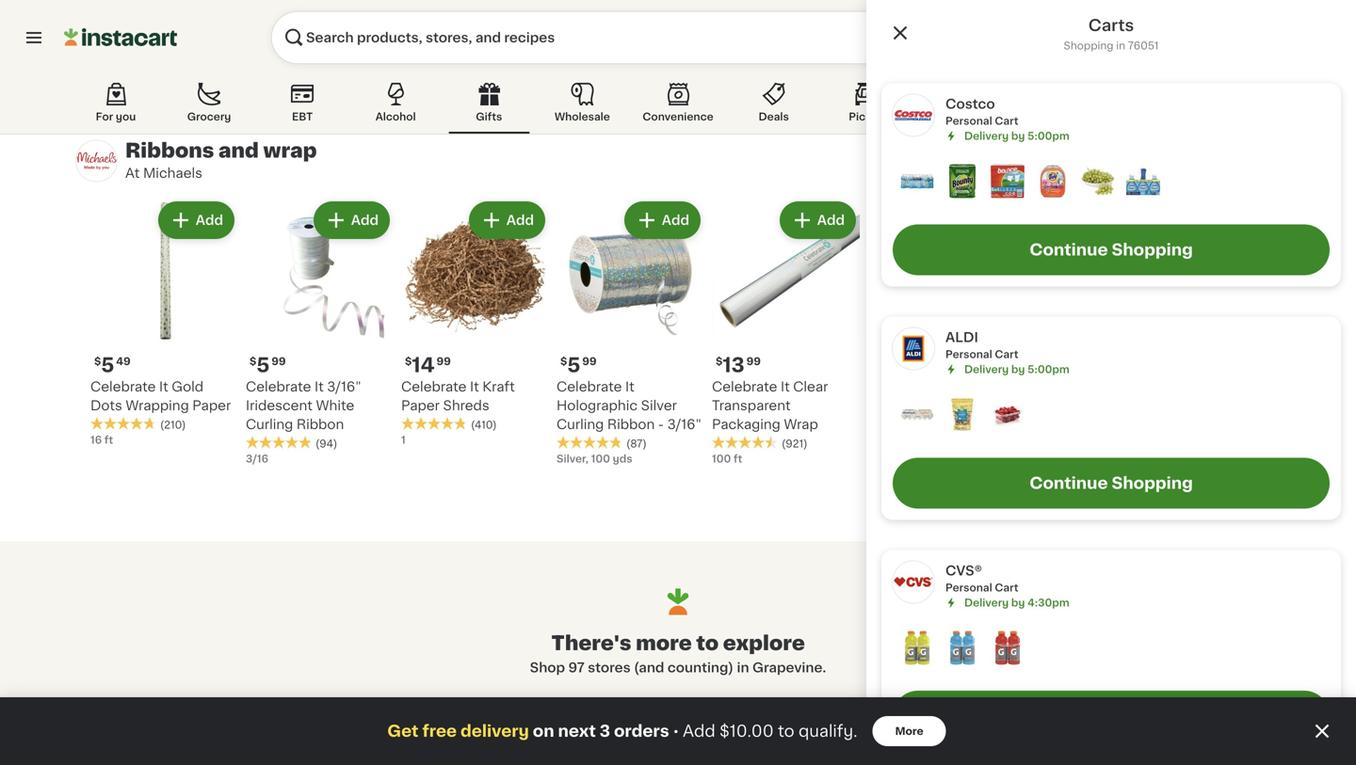 Task type: describe. For each thing, give the bounding box(es) containing it.
celebrate for linen
[[868, 380, 933, 394]]

5 for celebrate it 3/16" iridescent white curling ribbon
[[257, 356, 270, 375]]

add button for celebrate it 3/16" iridescent white curling ribbon
[[315, 203, 388, 237]]

aldi
[[946, 331, 979, 344]]

1
[[401, 435, 406, 445]]

(34)
[[471, 10, 493, 20]]

shopping inside carts shopping in 76051
[[1064, 41, 1114, 51]]

treatment tracker modal dialog
[[0, 698, 1356, 766]]

shopping for costco
[[1112, 242, 1193, 258]]

and
[[218, 141, 259, 161]]

$ 5 99 for celebrate it 3/16" red glitter curling ribbon
[[1027, 356, 1063, 375]]

aldi personal cart
[[946, 331, 1019, 360]]

3/16" inside celebrate it holographic silver curling ribbon - 3/16"
[[667, 418, 702, 431]]

gatorade cool blue flavored thirst quencher image
[[946, 631, 980, 665]]

southern grove chopped walnuts image
[[946, 398, 980, 432]]

delivery
[[461, 724, 529, 740]]

wholesale
[[555, 112, 610, 122]]

9
[[878, 356, 892, 375]]

7 product group from the left
[[1023, 198, 1171, 448]]

cart for aldi
[[995, 349, 1019, 360]]

for
[[96, 112, 113, 122]]

shopping for aldi
[[1112, 476, 1193, 492]]

formulation:,
[[1023, 55, 1091, 65]]

wrap
[[263, 141, 317, 161]]

(710)
[[316, 29, 341, 39]]

7.5 ml
[[401, 25, 432, 35]]

4:30pm
[[1028, 598, 1070, 608]]

on
[[533, 724, 554, 740]]

celebrate it decor faux linen wired ribbon - gray - 4"
[[868, 380, 990, 431]]

celebrate for glitter
[[1023, 380, 1088, 394]]

more
[[895, 727, 924, 737]]

4 product group from the left
[[557, 198, 705, 467]]

shreds
[[443, 399, 490, 413]]

items in cart element for aldi
[[901, 398, 1323, 435]]

add for celebrate it holographic silver curling ribbon - 3/16"
[[662, 214, 690, 227]]

continue shopping button for costco
[[893, 225, 1330, 275]]

next
[[558, 724, 596, 740]]

90
[[557, 44, 571, 54]]

★★★★★ 90 ml
[[557, 26, 623, 54]]

more button
[[873, 717, 946, 747]]

continue shopping button for aldi
[[893, 458, 1330, 509]]

4"
[[972, 418, 987, 431]]

qualify.
[[799, 724, 858, 740]]

packaging
[[712, 418, 781, 431]]

cvs® image
[[893, 562, 934, 603]]

view all stores
[[628, 712, 728, 726]]

to inside 'treatment tracker modal' dialog
[[778, 724, 795, 740]]

(2.01k)
[[1093, 10, 1129, 20]]

it for wrapping
[[159, 380, 168, 394]]

celebrate for white
[[246, 380, 311, 394]]

get
[[387, 724, 419, 740]]

celebrate it 3/16" iridescent white curling ribbon
[[246, 380, 361, 431]]

99 for celebrate it 3/16" red glitter curling ribbon
[[1049, 356, 1063, 367]]

product group containing add
[[1178, 198, 1326, 448]]

curling for (94)
[[246, 418, 293, 431]]

delivery for cvs®
[[965, 598, 1009, 608]]

product group containing 14
[[401, 198, 549, 448]]

- inside celebrate it holographic silver curling ribbon - 3/16"
[[658, 418, 664, 431]]

continue for costco
[[1030, 242, 1108, 258]]

$ for celebrate it 3/16" iridescent white curling ribbon
[[250, 356, 257, 367]]

18 ft
[[868, 454, 890, 464]]

cart for cvs®
[[995, 583, 1019, 593]]

deals
[[759, 112, 789, 122]]

2 product group from the left
[[246, 198, 394, 467]]

explore
[[723, 634, 805, 654]]

add for celebrate it 3/16" iridescent white curling ribbon
[[351, 214, 379, 227]]

13
[[723, 356, 745, 375]]

16 ft
[[90, 435, 113, 445]]

personal for costco
[[946, 116, 993, 126]]

it for curling
[[625, 380, 635, 394]]

gatorade fruit punch flavored thirst quencher image
[[991, 631, 1025, 665]]

convenience button
[[635, 79, 721, 134]]

celebrate for wrapping
[[90, 380, 156, 394]]

raspberries package image
[[991, 398, 1025, 432]]

$ for celebrate it kraft paper shreds
[[405, 356, 412, 367]]

ribbon for faux
[[868, 418, 915, 431]]

14
[[412, 356, 435, 375]]

silver, 100 yds
[[557, 454, 633, 464]]

5:00pm for aldi
[[1028, 364, 1070, 375]]

grocery
[[187, 112, 231, 122]]

item carousel region containing 5
[[54, 198, 1326, 482]]

it for glitter
[[1092, 380, 1101, 394]]

in down the ★★★★★ 90 ml
[[608, 63, 618, 73]]

celebrate it gold dots wrapping paper
[[90, 380, 231, 413]]

silver,
[[557, 454, 589, 464]]

it for packaging
[[781, 380, 790, 394]]

7.5
[[401, 25, 416, 35]]

delivery by 5:00pm for costco
[[965, 131, 1070, 141]]

yds
[[613, 454, 633, 464]]

concentration:
[[1023, 40, 1102, 50]]

by for cvs®
[[1012, 598, 1025, 608]]

costco
[[946, 97, 995, 111]]

$ 13 99
[[716, 356, 761, 375]]

alcohol button
[[355, 79, 436, 134]]

it for linen
[[936, 380, 946, 394]]

curling for ★★★★★
[[1068, 399, 1115, 413]]

get free delivery on next 3 orders • add $10.00 to qualify.
[[387, 724, 858, 740]]

linen
[[902, 399, 938, 413]]

3/16" for iridescent
[[327, 380, 361, 394]]

tide pods plus downy laundry detergent, april fresh, 104 ct image
[[1036, 164, 1070, 198]]

grocery button
[[169, 79, 250, 134]]

celebrate for shreds
[[401, 380, 467, 394]]

99 for celebrate it kraft paper shreds
[[437, 356, 451, 367]]

$ 14 99
[[405, 356, 451, 375]]

•
[[673, 724, 679, 739]]

product group containing 9
[[868, 198, 1015, 467]]

kirkland signature purified drinking water, 16.9 fl oz, 40-count image
[[901, 164, 934, 198]]

pickup
[[849, 112, 886, 122]]

celebrate for packaging
[[712, 380, 778, 394]]

wholesale button
[[542, 79, 623, 134]]

(410)
[[471, 420, 497, 430]]

$ for celebrate it holographic silver curling ribbon - 3/16"
[[560, 356, 567, 367]]

5:00pm for costco
[[1028, 131, 1070, 141]]

kraft
[[483, 380, 515, 394]]

pickup button
[[827, 79, 908, 134]]

shop
[[530, 662, 565, 675]]

dots
[[90, 399, 122, 413]]

options
[[1130, 55, 1171, 65]]

1 horizontal spatial stock
[[620, 63, 650, 73]]

add button for celebrate it clear transparent packaging wrap
[[782, 203, 854, 237]]

add button for celebrate it 3/16" red glitter curling ribbon
[[1093, 203, 1165, 237]]

ribbons
[[125, 141, 214, 161]]

cvs® personal cart
[[946, 565, 1019, 593]]

clear
[[793, 380, 828, 394]]

ebt
[[292, 112, 313, 122]]

costco image
[[893, 95, 934, 136]]

celebrate it clear transparent packaging wrap
[[712, 380, 828, 431]]

8 add button from the left
[[1248, 203, 1321, 237]]

1 vertical spatial many in stock
[[576, 63, 650, 73]]

michaels
[[143, 167, 203, 180]]

items in cart element for cvs®
[[901, 631, 1323, 669]]

gatorade lemon-lime flavored thirst quencher image
[[901, 631, 934, 665]]

ebt button
[[262, 79, 343, 134]]

items in cart element for costco
[[901, 164, 1323, 202]]

carts shopping in 76051
[[1064, 17, 1159, 51]]

(87)
[[626, 439, 647, 449]]

ribbons and wrap at michaels
[[125, 141, 317, 180]]

bounty advanced 2-ply paper towels, white, 101 select-a-size sheets, 12 ct image
[[946, 164, 980, 198]]

to inside 'there's more to explore shop 97 stores (and counting) in grapevine.'
[[696, 634, 719, 654]]

99 for celebrate it holographic silver curling ribbon - 3/16"
[[582, 356, 597, 367]]

$ 9 99
[[871, 356, 908, 375]]

all
[[665, 712, 681, 726]]



Task type: vqa. For each thing, say whether or not it's contained in the screenshot.


Task type: locate. For each thing, give the bounding box(es) containing it.
1 - from the left
[[658, 418, 664, 431]]

0 horizontal spatial -
[[658, 418, 664, 431]]

celebrate inside celebrate it kraft paper shreds
[[401, 380, 467, 394]]

stock
[[154, 47, 184, 58], [620, 63, 650, 73]]

1 horizontal spatial ft
[[734, 454, 743, 464]]

4 add button from the left
[[626, 203, 699, 237]]

delivery by 5:00pm for aldi
[[965, 364, 1070, 375]]

(94)
[[316, 439, 338, 449]]

2 99 from the left
[[437, 356, 451, 367]]

99 inside "$ 13 99"
[[747, 356, 761, 367]]

$ left aldi icon
[[871, 356, 878, 367]]

1 vertical spatial to
[[778, 724, 795, 740]]

gold
[[172, 380, 204, 394]]

1 horizontal spatial paper
[[401, 399, 440, 413]]

2 vertical spatial by
[[1012, 598, 1025, 608]]

tab panel
[[54, 0, 1326, 482]]

$ up transparent
[[716, 356, 723, 367]]

it up holographic
[[625, 380, 635, 394]]

$ 5 49
[[94, 356, 131, 375]]

3/16" left red
[[1104, 380, 1139, 394]]

stores right • on the bottom
[[684, 712, 728, 726]]

5
[[101, 356, 114, 375], [257, 356, 270, 375], [567, 356, 581, 375], [1034, 356, 1047, 375]]

3 99 from the left
[[582, 356, 597, 367]]

99 right 14
[[437, 356, 451, 367]]

2 vertical spatial personal
[[946, 583, 993, 593]]

continue shopping button down celebrate it 3/16" red glitter curling ribbon
[[893, 458, 1330, 509]]

0 vertical spatial many in stock
[[109, 47, 184, 58]]

add for celebrate it kraft paper shreds
[[507, 214, 534, 227]]

6 add button from the left
[[937, 203, 1010, 237]]

paper inside celebrate it gold dots wrapping paper
[[192, 399, 231, 413]]

3 items in cart element from the top
[[901, 631, 1323, 669]]

3 left total
[[1094, 55, 1100, 65]]

1 vertical spatial 3
[[600, 724, 610, 740]]

0 vertical spatial items in cart element
[[901, 164, 1323, 202]]

add for celebrate it clear transparent packaging wrap
[[817, 214, 845, 227]]

2 paper from the left
[[401, 399, 440, 413]]

1 horizontal spatial curling
[[557, 418, 604, 431]]

0 horizontal spatial many in stock
[[109, 47, 184, 58]]

0 vertical spatial cart
[[995, 116, 1019, 126]]

ribbon for iridescent
[[297, 418, 344, 431]]

3 delivery from the top
[[965, 598, 1009, 608]]

it left clear
[[781, 380, 790, 394]]

ft right 18
[[882, 454, 890, 464]]

ft for 9
[[882, 454, 890, 464]]

1 vertical spatial by
[[1012, 364, 1025, 375]]

shop categories tab list
[[75, 79, 1281, 134]]

instacart image
[[64, 26, 177, 49]]

5:00pm up glitter
[[1028, 364, 1070, 375]]

2 horizontal spatial ml
[[574, 44, 587, 54]]

ft right 16
[[104, 435, 113, 445]]

0 horizontal spatial paper
[[192, 399, 231, 413]]

decor
[[949, 380, 990, 394]]

celebrate down $ 14 99 on the top of page
[[401, 380, 467, 394]]

paper
[[192, 399, 231, 413], [401, 399, 440, 413]]

$ 5 99 for celebrate it 3/16" iridescent white curling ribbon
[[250, 356, 286, 375]]

3/16" inside celebrate it 3/16" red glitter curling ribbon
[[1104, 380, 1139, 394]]

5 product group from the left
[[712, 198, 860, 467]]

4 it from the left
[[625, 380, 635, 394]]

paper down gold
[[192, 399, 231, 413]]

5:00pm up tide pods plus downy laundry detergent, april fresh, 104 ct icon
[[1028, 131, 1070, 141]]

oz/
[[1054, 25, 1071, 35]]

3 product group from the left
[[401, 198, 549, 448]]

to right $10.00
[[778, 724, 795, 740]]

$ 5 99 for celebrate it holographic silver curling ribbon - 3/16"
[[560, 356, 597, 375]]

2 5:00pm from the top
[[1028, 364, 1070, 375]]

97
[[568, 662, 585, 675]]

ml right '7.5'
[[419, 25, 432, 35]]

continue shopping for costco
[[1030, 242, 1193, 258]]

5 99 from the left
[[894, 356, 908, 367]]

it inside celebrate it holographic silver curling ribbon - 3/16"
[[625, 380, 635, 394]]

0 horizontal spatial stock
[[154, 47, 184, 58]]

99 up holographic
[[582, 356, 597, 367]]

cart inside cvs® personal cart
[[995, 583, 1019, 593]]

(921)
[[782, 439, 808, 449]]

by left "4:30pm"
[[1012, 598, 1025, 608]]

curling down holographic
[[557, 418, 604, 431]]

celebrate it 3/16" red glitter curling ribbon
[[1023, 380, 1169, 413]]

2 vertical spatial cart
[[995, 583, 1019, 593]]

it up wired
[[936, 380, 946, 394]]

pets
[[949, 112, 973, 122]]

ribbon for red
[[1119, 399, 1166, 413]]

ft down packaging
[[734, 454, 743, 464]]

1 horizontal spatial many
[[576, 63, 605, 73]]

99 inside $ 14 99
[[437, 356, 451, 367]]

curling inside celebrate it holographic silver curling ribbon - 3/16"
[[557, 418, 604, 431]]

5 $ from the left
[[716, 356, 723, 367]]

costco personal cart
[[946, 97, 1019, 126]]

2 personal from the top
[[946, 349, 993, 360]]

1 delivery by 5:00pm from the top
[[965, 131, 1070, 141]]

0 horizontal spatial curling
[[246, 418, 293, 431]]

7 celebrate from the left
[[1023, 380, 1088, 394]]

1 horizontal spatial ml
[[419, 25, 432, 35]]

1 paper from the left
[[192, 399, 231, 413]]

4 5 from the left
[[1034, 356, 1047, 375]]

5 up glitter
[[1034, 356, 1047, 375]]

100 left the yds
[[591, 454, 610, 464]]

2 100 from the left
[[712, 454, 731, 464]]

size:1
[[1023, 25, 1052, 35]]

continue shopping button
[[893, 225, 1330, 275], [893, 458, 1330, 509]]

cart up raspberries package image
[[995, 349, 1019, 360]]

cart inside 'aldi personal cart'
[[995, 349, 1019, 360]]

240
[[246, 44, 267, 54]]

continue shopping down organic green grapes, seedless, 3 lbs icon
[[1030, 242, 1193, 258]]

5 celebrate from the left
[[712, 380, 778, 394]]

0 vertical spatial continue
[[1030, 242, 1108, 258]]

3 inside 'treatment tracker modal' dialog
[[600, 724, 610, 740]]

0 vertical spatial many
[[109, 47, 139, 58]]

★★★★★
[[401, 7, 467, 20], [401, 7, 467, 20], [712, 7, 778, 20], [712, 7, 778, 20], [1023, 7, 1089, 20], [1023, 7, 1089, 20], [90, 26, 156, 39], [90, 26, 156, 39], [246, 26, 312, 39], [246, 26, 312, 39], [557, 26, 623, 39], [557, 26, 623, 39], [868, 26, 934, 39], [868, 26, 934, 39], [90, 417, 156, 431], [90, 417, 156, 431], [401, 417, 467, 431], [401, 417, 467, 431], [1023, 417, 1089, 431], [1023, 417, 1089, 431], [246, 436, 312, 449], [246, 436, 312, 449], [557, 436, 623, 449], [557, 436, 623, 449], [712, 436, 778, 449], [712, 436, 778, 449], [868, 436, 934, 449], [868, 436, 934, 449]]

1 item carousel region from the top
[[54, 0, 1326, 109]]

1 horizontal spatial $ 5 99
[[560, 356, 597, 375]]

99
[[272, 356, 286, 367], [437, 356, 451, 367], [582, 356, 597, 367], [747, 356, 761, 367], [894, 356, 908, 367], [1049, 356, 1063, 367]]

add button for celebrate it kraft paper shreds
[[471, 203, 544, 237]]

celebrate inside celebrate it decor faux linen wired ribbon - gray - 4"
[[868, 380, 933, 394]]

add inside 'treatment tracker modal' dialog
[[683, 724, 716, 740]]

100
[[591, 454, 610, 464], [712, 454, 731, 464]]

3 celebrate from the left
[[401, 380, 467, 394]]

in inside carts shopping in 76051
[[1117, 41, 1126, 51]]

stock down "(104)"
[[154, 47, 184, 58]]

you
[[116, 112, 136, 122]]

ml for 7.5 ml
[[419, 25, 432, 35]]

- down 'linen'
[[918, 418, 924, 431]]

240 ml
[[246, 44, 282, 54]]

3/16" inside celebrate it 3/16" iridescent white curling ribbon
[[327, 380, 361, 394]]

$ up glitter
[[1027, 356, 1034, 367]]

by for aldi
[[1012, 364, 1025, 375]]

$ up the iridescent
[[250, 356, 257, 367]]

2 horizontal spatial ft
[[882, 454, 890, 464]]

stock down the ★★★★★ 90 ml
[[620, 63, 650, 73]]

2 delivery by 5:00pm from the top
[[965, 364, 1070, 375]]

99 for celebrate it 3/16" iridescent white curling ribbon
[[272, 356, 286, 367]]

0 vertical spatial item carousel region
[[54, 0, 1326, 109]]

by down costco personal cart
[[1012, 131, 1025, 141]]

$ up holographic
[[560, 356, 567, 367]]

2 delivery from the top
[[965, 364, 1009, 375]]

it inside celebrate it clear transparent packaging wrap
[[781, 380, 790, 394]]

0 vertical spatial shopping
[[1064, 41, 1114, 51]]

- down silver
[[658, 418, 664, 431]]

gray
[[928, 418, 960, 431]]

orders
[[614, 724, 669, 740]]

5 for celebrate it holographic silver curling ribbon - 3/16"
[[567, 356, 581, 375]]

curling down the iridescent
[[246, 418, 293, 431]]

many down the ★★★★★ 90 ml
[[576, 63, 605, 73]]

it for white
[[315, 380, 324, 394]]

1 vertical spatial item carousel region
[[54, 198, 1326, 482]]

it for shreds
[[470, 380, 479, 394]]

continue down glitter
[[1030, 476, 1108, 492]]

2 horizontal spatial curling
[[1068, 399, 1115, 413]]

ribbon up (87)
[[607, 418, 655, 431]]

counting)
[[668, 662, 734, 675]]

tab panel containing ribbons and wrap
[[54, 0, 1326, 482]]

1 vertical spatial items in cart element
[[901, 398, 1323, 435]]

6 99 from the left
[[1049, 356, 1063, 367]]

1 horizontal spatial 100
[[712, 454, 731, 464]]

stores down the there's
[[588, 662, 631, 675]]

1 vertical spatial 5:00pm
[[1028, 364, 1070, 375]]

0 horizontal spatial 3/16"
[[327, 380, 361, 394]]

1 vertical spatial shopping
[[1112, 242, 1193, 258]]

total
[[1103, 55, 1128, 65]]

1 vertical spatial continue shopping
[[1030, 476, 1193, 492]]

100 down packaging
[[712, 454, 731, 464]]

2 continue shopping button from the top
[[893, 458, 1330, 509]]

curling inside celebrate it 3/16" red glitter curling ribbon
[[1068, 399, 1115, 413]]

faux
[[868, 399, 899, 413]]

carts
[[1089, 17, 1134, 33]]

goldhen grade a large eggs image
[[901, 398, 934, 432]]

4 $ from the left
[[560, 356, 567, 367]]

2 $ 5 99 from the left
[[560, 356, 597, 375]]

2 5 from the left
[[257, 356, 270, 375]]

49
[[116, 356, 131, 367]]

items in cart element
[[901, 164, 1323, 202], [901, 398, 1323, 435], [901, 631, 1323, 669]]

celebrate inside celebrate it holographic silver curling ribbon - 3/16"
[[557, 380, 622, 394]]

alcohol
[[376, 112, 416, 122]]

wrap
[[784, 418, 818, 431]]

to up the counting)
[[696, 634, 719, 654]]

2 horizontal spatial 3/16"
[[1104, 380, 1139, 394]]

ribbon inside celebrate it 3/16" iridescent white curling ribbon
[[297, 418, 344, 431]]

1 items in cart element from the top
[[901, 164, 1323, 202]]

in up for you button
[[142, 47, 151, 58]]

3 - from the left
[[963, 418, 969, 431]]

2 continue from the top
[[1030, 476, 1108, 492]]

curling
[[1068, 399, 1115, 413], [246, 418, 293, 431], [557, 418, 604, 431]]

3 $ from the left
[[405, 356, 412, 367]]

size:1 oz/ 30 ml concentration: formulation:, 3 total options
[[1023, 25, 1171, 65]]

6 $ from the left
[[871, 356, 878, 367]]

$ for celebrate it 3/16" red glitter curling ribbon
[[1027, 356, 1034, 367]]

$ 5 99 up glitter
[[1027, 356, 1063, 375]]

1 personal from the top
[[946, 116, 993, 126]]

2 add button from the left
[[315, 203, 388, 237]]

(and
[[634, 662, 665, 675]]

ml right 240
[[269, 44, 282, 54]]

$ up celebrate it kraft paper shreds
[[405, 356, 412, 367]]

item carousel region
[[54, 0, 1326, 109], [54, 198, 1326, 482]]

it inside celebrate it decor faux linen wired ribbon - gray - 4"
[[936, 380, 946, 394]]

3 inside size:1 oz/ 30 ml concentration: formulation:, 3 total options
[[1094, 55, 1100, 65]]

8 product group from the left
[[1178, 198, 1326, 448]]

add button for celebrate it decor faux linen wired ribbon - gray - 4"
[[937, 203, 1010, 237]]

delivery down costco personal cart
[[965, 131, 1009, 141]]

personal inside 'aldi personal cart'
[[946, 349, 993, 360]]

0 vertical spatial to
[[696, 634, 719, 654]]

1 continue shopping from the top
[[1030, 242, 1193, 258]]

cart down costco
[[995, 116, 1019, 126]]

5 left 49
[[101, 356, 114, 375]]

2 $ from the left
[[250, 356, 257, 367]]

continue shopping button down organic green grapes, seedless, 3 lbs icon
[[893, 225, 1330, 275]]

continue
[[1030, 242, 1108, 258], [1030, 476, 1108, 492]]

celebrate inside celebrate it gold dots wrapping paper
[[90, 380, 156, 394]]

5 for celebrate it gold dots wrapping paper
[[101, 356, 114, 375]]

1 vertical spatial delivery
[[965, 364, 1009, 375]]

6 product group from the left
[[868, 198, 1015, 467]]

99 inside $ 9 99
[[894, 356, 908, 367]]

curling inside celebrate it 3/16" iridescent white curling ribbon
[[246, 418, 293, 431]]

0 vertical spatial 5:00pm
[[1028, 131, 1070, 141]]

delivery
[[965, 131, 1009, 141], [965, 364, 1009, 375], [965, 598, 1009, 608]]

3 5 from the left
[[567, 356, 581, 375]]

1 it from the left
[[159, 380, 168, 394]]

1 continue from the top
[[1030, 242, 1108, 258]]

5 for celebrate it 3/16" red glitter curling ribbon
[[1034, 356, 1047, 375]]

$ 5 99 up the iridescent
[[250, 356, 286, 375]]

2 item carousel region from the top
[[54, 198, 1326, 482]]

5 up the iridescent
[[257, 356, 270, 375]]

celebrate
[[90, 380, 156, 394], [246, 380, 311, 394], [401, 380, 467, 394], [557, 380, 622, 394], [712, 380, 778, 394], [868, 380, 933, 394], [1023, 380, 1088, 394]]

item carousel region containing ★★★★★
[[54, 0, 1326, 109]]

0 horizontal spatial to
[[696, 634, 719, 654]]

stores inside 'there's more to explore shop 97 stores (and counting) in grapevine.'
[[588, 662, 631, 675]]

1 $ from the left
[[94, 356, 101, 367]]

99 right 13 at the right top of the page
[[747, 356, 761, 367]]

it
[[159, 380, 168, 394], [315, 380, 324, 394], [470, 380, 479, 394], [625, 380, 635, 394], [781, 380, 790, 394], [936, 380, 946, 394], [1092, 380, 1101, 394]]

ribbon inside celebrate it 3/16" red glitter curling ribbon
[[1119, 399, 1166, 413]]

view all stores button
[[600, 700, 756, 738]]

1 celebrate from the left
[[90, 380, 156, 394]]

5 add button from the left
[[782, 203, 854, 237]]

continue shopping
[[1030, 242, 1193, 258], [1030, 476, 1193, 492]]

$ inside $ 5 49
[[94, 356, 101, 367]]

celebrate down $ 5 49
[[90, 380, 156, 394]]

2 by from the top
[[1012, 364, 1025, 375]]

- left 4"
[[963, 418, 969, 431]]

it up the 'shreds'
[[470, 380, 479, 394]]

6 it from the left
[[936, 380, 946, 394]]

Search field
[[271, 11, 1072, 64]]

add button for celebrate it holographic silver curling ribbon - 3/16"
[[626, 203, 699, 237]]

1 vertical spatial stock
[[620, 63, 650, 73]]

1 vertical spatial delivery by 5:00pm
[[965, 364, 1070, 375]]

personal inside cvs® personal cart
[[946, 583, 993, 593]]

(104)
[[160, 29, 187, 39]]

1 horizontal spatial many in stock
[[576, 63, 650, 73]]

delivery by 4:30pm
[[965, 598, 1070, 608]]

$ left 49
[[94, 356, 101, 367]]

2 it from the left
[[315, 380, 324, 394]]

3/16" down silver
[[667, 418, 702, 431]]

7 $ from the left
[[1027, 356, 1034, 367]]

in down the explore
[[737, 662, 749, 675]]

3 cart from the top
[[995, 583, 1019, 593]]

delivery for costco
[[965, 131, 1009, 141]]

paper inside celebrate it kraft paper shreds
[[401, 399, 440, 413]]

michaels image
[[75, 140, 118, 182]]

ribbon inside celebrate it decor faux linen wired ribbon - gray - 4"
[[868, 418, 915, 431]]

3 right next
[[600, 724, 610, 740]]

2 - from the left
[[918, 418, 924, 431]]

gifts button
[[449, 79, 530, 134]]

personal down costco
[[946, 116, 993, 126]]

0 vertical spatial stores
[[588, 662, 631, 675]]

1 99 from the left
[[272, 356, 286, 367]]

6 celebrate from the left
[[868, 380, 933, 394]]

view
[[628, 712, 662, 726]]

$ 5 99 up holographic
[[560, 356, 597, 375]]

cart inside costco personal cart
[[995, 116, 1019, 126]]

$ inside "$ 13 99"
[[716, 356, 723, 367]]

0 vertical spatial by
[[1012, 131, 1025, 141]]

dawn ultra platinum powerwash dish spray, fresh scent, 16 fl oz, 3 ct image
[[1127, 164, 1161, 198]]

continue for aldi
[[1030, 476, 1108, 492]]

1 vertical spatial many
[[576, 63, 605, 73]]

personal for cvs®
[[946, 583, 993, 593]]

0 vertical spatial continue shopping button
[[893, 225, 1330, 275]]

1 horizontal spatial -
[[918, 418, 924, 431]]

it inside celebrate it kraft paper shreds
[[470, 380, 479, 394]]

0 vertical spatial personal
[[946, 116, 993, 126]]

personal down cvs®
[[946, 583, 993, 593]]

celebrate up the iridescent
[[246, 380, 311, 394]]

1 horizontal spatial to
[[778, 724, 795, 740]]

cart up the delivery by 4:30pm
[[995, 583, 1019, 593]]

personal for aldi
[[946, 349, 993, 360]]

2 vertical spatial shopping
[[1112, 476, 1193, 492]]

many in stock down the ★★★★★ 90 ml
[[576, 63, 650, 73]]

silver
[[641, 399, 677, 413]]

3/16
[[246, 454, 269, 464]]

3/16" for red
[[1104, 380, 1139, 394]]

0 vertical spatial delivery by 5:00pm
[[965, 131, 1070, 141]]

ml
[[1090, 25, 1107, 35]]

ml inside the ★★★★★ 90 ml
[[574, 44, 587, 54]]

100 ft
[[712, 454, 743, 464]]

2 vertical spatial delivery
[[965, 598, 1009, 608]]

2 cart from the top
[[995, 349, 1019, 360]]

iridescent
[[246, 399, 313, 413]]

3 personal from the top
[[946, 583, 993, 593]]

1 vertical spatial continue shopping button
[[893, 458, 1330, 509]]

cvs®
[[946, 565, 983, 578]]

1 100 from the left
[[591, 454, 610, 464]]

99 right 9
[[894, 356, 908, 367]]

0 horizontal spatial many
[[109, 47, 139, 58]]

1 vertical spatial stores
[[684, 712, 728, 726]]

$ for celebrate it gold dots wrapping paper
[[94, 356, 101, 367]]

add
[[196, 214, 223, 227], [351, 214, 379, 227], [507, 214, 534, 227], [662, 214, 690, 227], [817, 214, 845, 227], [973, 214, 1000, 227], [1128, 214, 1156, 227], [1284, 214, 1311, 227], [683, 724, 716, 740]]

1 5 from the left
[[101, 356, 114, 375]]

5 it from the left
[[781, 380, 790, 394]]

3 $ 5 99 from the left
[[1027, 356, 1063, 375]]

$ inside $ 14 99
[[405, 356, 412, 367]]

celebrate up glitter
[[1023, 380, 1088, 394]]

4 99 from the left
[[747, 356, 761, 367]]

add for celebrate it gold dots wrapping paper
[[196, 214, 223, 227]]

glitter
[[1023, 399, 1065, 413]]

16
[[90, 435, 102, 445]]

2 vertical spatial items in cart element
[[901, 631, 1323, 669]]

organic green grapes, seedless, 3 lbs image
[[1081, 164, 1115, 198]]

bounce dryer sheets, outdoor fresh, 160 sheets, 2 ct image
[[991, 164, 1025, 198]]

99 up glitter
[[1049, 356, 1063, 367]]

0 vertical spatial stock
[[154, 47, 184, 58]]

0 horizontal spatial ml
[[269, 44, 282, 54]]

celebrate inside celebrate it 3/16" red glitter curling ribbon
[[1023, 380, 1088, 394]]

0 horizontal spatial stores
[[588, 662, 631, 675]]

1 continue shopping button from the top
[[893, 225, 1330, 275]]

product group containing 13
[[712, 198, 860, 467]]

delivery by 5:00pm down costco personal cart
[[965, 131, 1070, 141]]

many up for you button
[[109, 47, 139, 58]]

3 it from the left
[[470, 380, 479, 394]]

delivery by 5:00pm down 'aldi personal cart'
[[965, 364, 1070, 375]]

0 vertical spatial delivery
[[965, 131, 1009, 141]]

4 celebrate from the left
[[557, 380, 622, 394]]

18
[[868, 454, 879, 464]]

1 horizontal spatial stores
[[684, 712, 728, 726]]

many
[[109, 47, 139, 58], [576, 63, 605, 73]]

$ for celebrate it clear transparent packaging wrap
[[716, 356, 723, 367]]

celebrate up holographic
[[557, 380, 622, 394]]

view all stores link
[[600, 700, 756, 738]]

it inside celebrate it 3/16" red glitter curling ribbon
[[1092, 380, 1101, 394]]

continue shopping down celebrate it 3/16" red glitter curling ribbon
[[1030, 476, 1193, 492]]

celebrate down $ 9 99
[[868, 380, 933, 394]]

in up total
[[1117, 41, 1126, 51]]

99 up the iridescent
[[272, 356, 286, 367]]

0 horizontal spatial 3
[[600, 724, 610, 740]]

2 celebrate from the left
[[246, 380, 311, 394]]

2 items in cart element from the top
[[901, 398, 1323, 435]]

it up white
[[315, 380, 324, 394]]

1 product group from the left
[[90, 198, 238, 448]]

delivery down cvs® personal cart
[[965, 598, 1009, 608]]

ribbon down faux
[[868, 418, 915, 431]]

delivery down 'aldi personal cart'
[[965, 364, 1009, 375]]

paper up the 1
[[401, 399, 440, 413]]

for you button
[[75, 79, 156, 134]]

add for celebrate it 3/16" red glitter curling ribbon
[[1128, 214, 1156, 227]]

celebrate it kraft paper shreds
[[401, 380, 515, 413]]

$10.00
[[720, 724, 774, 740]]

add for celebrate it decor faux linen wired ribbon - gray - 4"
[[973, 214, 1000, 227]]

2 horizontal spatial $ 5 99
[[1027, 356, 1063, 375]]

0 vertical spatial 3
[[1094, 55, 1100, 65]]

None search field
[[271, 11, 1072, 64]]

3 add button from the left
[[471, 203, 544, 237]]

celebrate for curling
[[557, 380, 622, 394]]

0 horizontal spatial 100
[[591, 454, 610, 464]]

1 vertical spatial cart
[[995, 349, 1019, 360]]

1 vertical spatial continue
[[1030, 476, 1108, 492]]

$ inside $ 9 99
[[871, 356, 878, 367]]

ribbon inside celebrate it holographic silver curling ribbon - 3/16"
[[607, 418, 655, 431]]

1 cart from the top
[[995, 116, 1019, 126]]

2 horizontal spatial -
[[963, 418, 969, 431]]

add button for celebrate it gold dots wrapping paper
[[160, 203, 233, 237]]

ml for 240 ml
[[269, 44, 282, 54]]

1 delivery from the top
[[965, 131, 1009, 141]]

ft for 5
[[104, 435, 113, 445]]

to
[[696, 634, 719, 654], [778, 724, 795, 740]]

celebrate inside celebrate it clear transparent packaging wrap
[[712, 380, 778, 394]]

in inside 'there's more to explore shop 97 stores (and counting) in grapevine.'
[[737, 662, 749, 675]]

ft for 13
[[734, 454, 743, 464]]

grapevine.
[[753, 662, 826, 675]]

delivery for aldi
[[965, 364, 1009, 375]]

convenience
[[643, 112, 714, 122]]

1 horizontal spatial 3/16"
[[667, 418, 702, 431]]

aldi image
[[893, 328, 934, 370]]

celebrate it holographic silver curling ribbon - 3/16"
[[557, 380, 702, 431]]

1 add button from the left
[[160, 203, 233, 237]]

by down 'aldi personal cart'
[[1012, 364, 1025, 375]]

pets button
[[920, 79, 1001, 134]]

stores inside "button"
[[684, 712, 728, 726]]

ml right 90
[[574, 44, 587, 54]]

1 5:00pm from the top
[[1028, 131, 1070, 141]]

99 for celebrate it clear transparent packaging wrap
[[747, 356, 761, 367]]

1 $ 5 99 from the left
[[250, 356, 286, 375]]

0 horizontal spatial ft
[[104, 435, 113, 445]]

7 add button from the left
[[1093, 203, 1165, 237]]

3 by from the top
[[1012, 598, 1025, 608]]

free
[[422, 724, 457, 740]]

$ for celebrate it decor faux linen wired ribbon - gray - 4"
[[871, 356, 878, 367]]

3/16" up white
[[327, 380, 361, 394]]

30
[[1073, 25, 1088, 35]]

continue down tide pods plus downy laundry detergent, april fresh, 104 ct icon
[[1030, 242, 1108, 258]]

at
[[125, 167, 140, 180]]

7 it from the left
[[1092, 380, 1101, 394]]

wrapping
[[126, 399, 189, 413]]

it inside celebrate it 3/16" iridescent white curling ribbon
[[315, 380, 324, 394]]

5 up holographic
[[567, 356, 581, 375]]

1 vertical spatial personal
[[946, 349, 993, 360]]

1 horizontal spatial 3
[[1094, 55, 1100, 65]]

99 for celebrate it decor faux linen wired ribbon - gray - 4"
[[894, 356, 908, 367]]

celebrate up transparent
[[712, 380, 778, 394]]

personal inside costco personal cart
[[946, 116, 993, 126]]

personal
[[946, 116, 993, 126], [946, 349, 993, 360], [946, 583, 993, 593]]

0 horizontal spatial $ 5 99
[[250, 356, 286, 375]]

personal down the aldi
[[946, 349, 993, 360]]

ribbon down red
[[1119, 399, 1166, 413]]

76051
[[1128, 41, 1159, 51]]

it inside celebrate it gold dots wrapping paper
[[159, 380, 168, 394]]

celebrate inside celebrate it 3/16" iridescent white curling ribbon
[[246, 380, 311, 394]]

curling right glitter
[[1068, 399, 1115, 413]]

continue shopping for aldi
[[1030, 476, 1193, 492]]

0 vertical spatial continue shopping
[[1030, 242, 1193, 258]]

many in stock down "(104)"
[[109, 47, 184, 58]]

more
[[636, 634, 692, 654]]

by for costco
[[1012, 131, 1025, 141]]

1 by from the top
[[1012, 131, 1025, 141]]

2 continue shopping from the top
[[1030, 476, 1193, 492]]

product group
[[90, 198, 238, 448], [246, 198, 394, 467], [401, 198, 549, 448], [557, 198, 705, 467], [712, 198, 860, 467], [868, 198, 1015, 467], [1023, 198, 1171, 448], [1178, 198, 1326, 448]]

cart for costco
[[995, 116, 1019, 126]]

it left red
[[1092, 380, 1101, 394]]

deals button
[[734, 79, 815, 134]]

ribbon up (94)
[[297, 418, 344, 431]]

it up wrapping
[[159, 380, 168, 394]]



